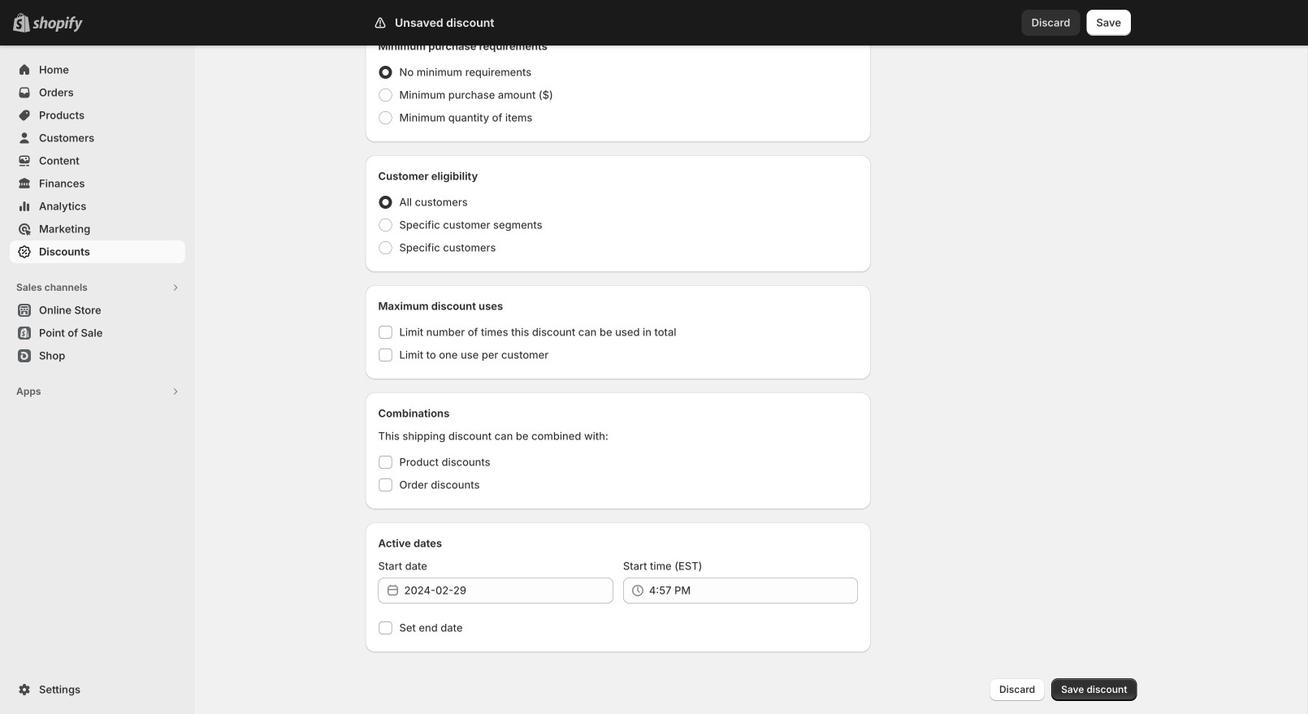 Task type: vqa. For each thing, say whether or not it's contained in the screenshot.
the JP 'dropdown button'
no



Task type: locate. For each thing, give the bounding box(es) containing it.
YYYY-MM-DD text field
[[404, 578, 614, 604]]

shopify image
[[33, 16, 83, 32]]

Enter time text field
[[649, 578, 859, 604]]



